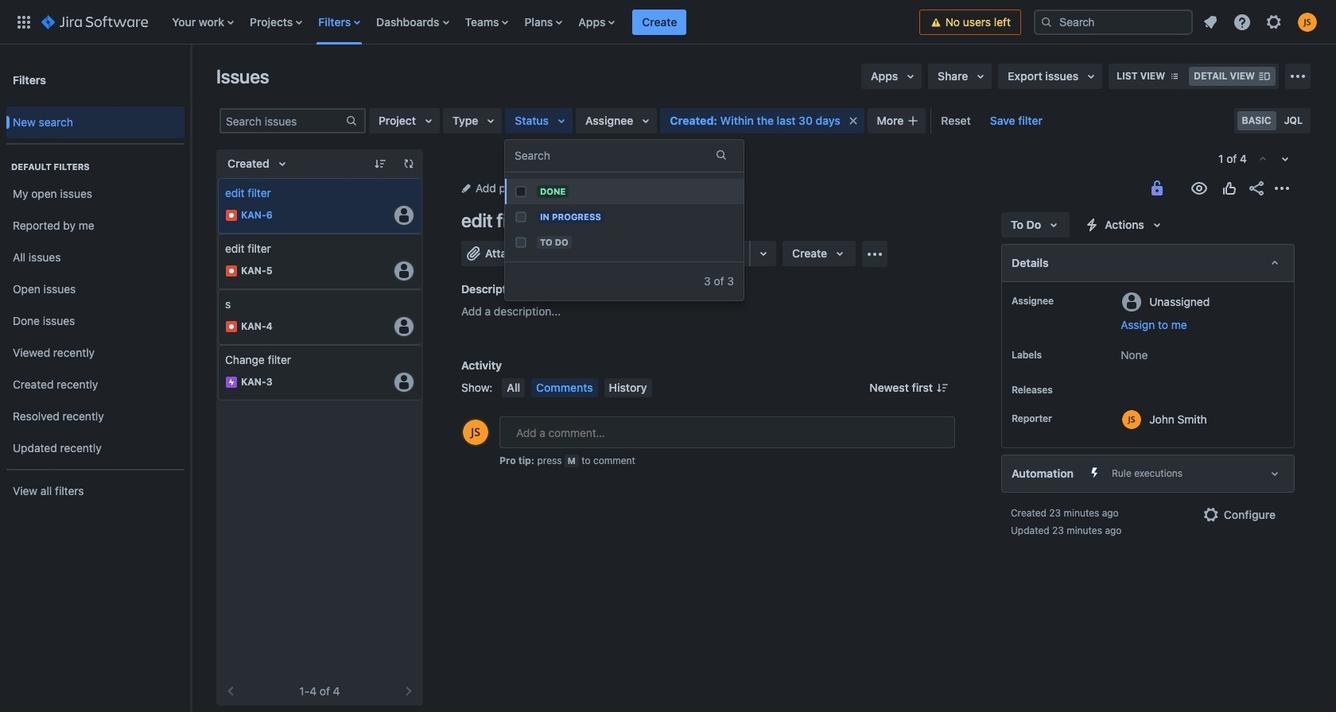Task type: locate. For each thing, give the bounding box(es) containing it.
bug image for second bug element from the top
[[225, 265, 238, 278]]

menu bar
[[499, 379, 655, 398]]

1 bug element from the top
[[218, 178, 422, 234]]

primary element
[[10, 0, 919, 44]]

2 bug image from the top
[[225, 265, 238, 278]]

1 bug image from the top
[[225, 209, 238, 222]]

list item
[[633, 0, 687, 44]]

epic element
[[218, 345, 422, 401]]

notifications image
[[1201, 12, 1220, 31]]

bug image
[[225, 209, 238, 222], [225, 265, 238, 278], [225, 321, 238, 333]]

default filters group
[[6, 145, 185, 469]]

list
[[164, 0, 919, 44], [1196, 8, 1327, 36]]

search image
[[1041, 16, 1053, 28]]

banner
[[0, 0, 1336, 45]]

open pluggable items dropdown image
[[901, 67, 921, 86]]

bug element
[[218, 178, 422, 234], [218, 234, 422, 290], [218, 290, 422, 345]]

3 bug image from the top
[[225, 321, 238, 333]]

1 horizontal spatial group
[[1254, 150, 1295, 169]]

automation element
[[1002, 455, 1295, 493]]

more information about john smith image
[[1123, 410, 1142, 430]]

0 vertical spatial group
[[6, 102, 185, 143]]

heading
[[6, 161, 185, 173]]

2 bug element from the top
[[218, 234, 422, 290]]

appswitcher icon image
[[14, 12, 33, 31]]

2 vertical spatial bug image
[[225, 321, 238, 333]]

Search issues text field
[[221, 110, 345, 132]]

jira software image
[[41, 12, 148, 31], [41, 12, 148, 31]]

3 bug element from the top
[[218, 290, 422, 345]]

None search field
[[1034, 9, 1193, 35]]

addicon image
[[907, 115, 920, 127]]

1 vertical spatial bug image
[[225, 265, 238, 278]]

0 vertical spatial bug image
[[225, 209, 238, 222]]

epic image
[[225, 376, 238, 389]]

vote options: no one has voted for this issue yet. image
[[1220, 179, 1239, 198]]

order by image
[[273, 154, 292, 173]]

group
[[6, 102, 185, 143], [1254, 150, 1295, 169]]

issues list box
[[218, 178, 422, 401]]



Task type: describe. For each thing, give the bounding box(es) containing it.
help image
[[1233, 12, 1252, 31]]

0 horizontal spatial group
[[6, 102, 185, 143]]

Search text field
[[515, 148, 518, 164]]

1 vertical spatial group
[[1254, 150, 1295, 169]]

bug image for third bug element from the top of the issues list box
[[225, 321, 238, 333]]

add app image
[[866, 245, 885, 264]]

import and bulk change issues; go back to the old issue search image
[[1289, 67, 1308, 86]]

actions image
[[1273, 179, 1292, 198]]

sidebar navigation image
[[173, 64, 208, 95]]

0 horizontal spatial list
[[164, 0, 919, 44]]

watch options: you are not watching this issue, 0 people watching image
[[1190, 179, 1209, 198]]

settings image
[[1265, 12, 1284, 31]]

remove field image
[[844, 111, 863, 130]]

details element
[[1002, 244, 1295, 282]]

your profile and settings image
[[1298, 12, 1317, 31]]

bug image for 1st bug element from the top
[[225, 209, 238, 222]]

Search field
[[1034, 9, 1193, 35]]

Add a comment… field
[[500, 417, 955, 449]]

1 horizontal spatial list
[[1196, 8, 1327, 36]]



Task type: vqa. For each thing, say whether or not it's contained in the screenshot.
THE "SETTINGS" Icon
yes



